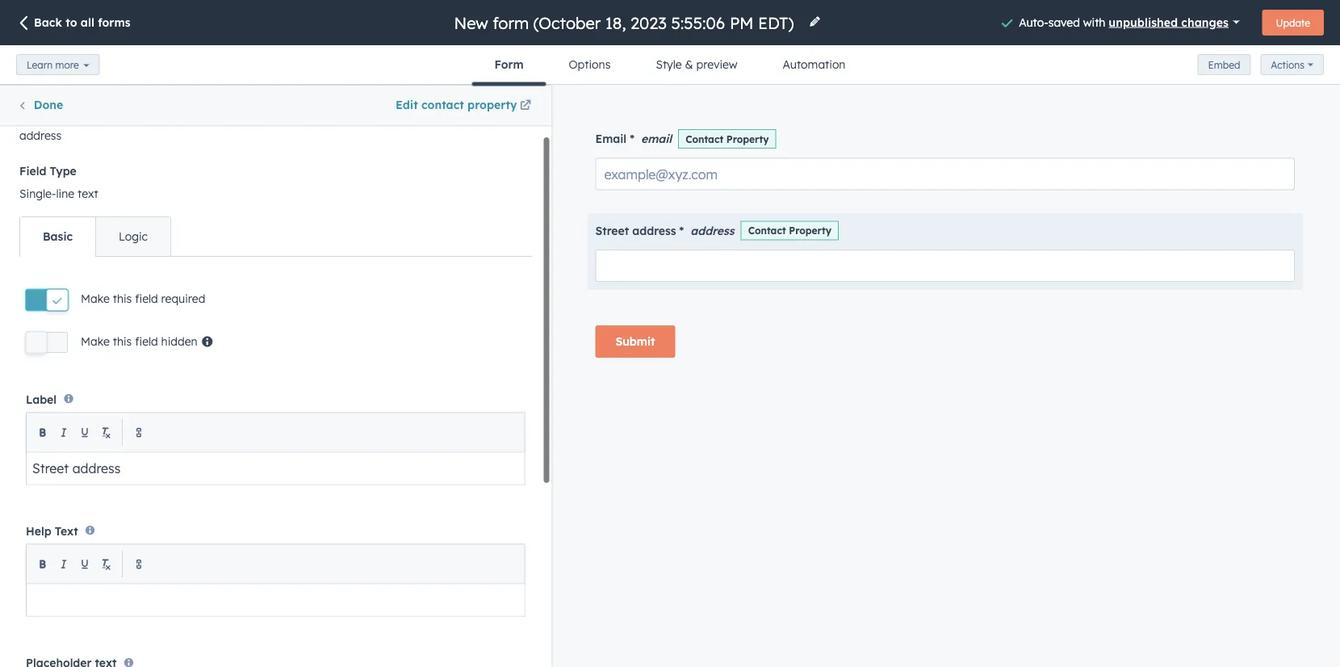Task type: locate. For each thing, give the bounding box(es) containing it.
basic
[[43, 229, 73, 243]]

first name
[[94, 260, 150, 274]]

text
[[55, 524, 78, 538]]

to
[[66, 15, 77, 29]]

2 vertical spatial name
[[148, 609, 179, 623]]

1 field from the top
[[135, 292, 158, 306]]

number
[[169, 570, 210, 584]]

auto-
[[1019, 15, 1049, 29]]

none field inside the page section element
[[453, 12, 799, 34]]

make down last at the top of page
[[81, 334, 110, 348]]

help
[[26, 524, 51, 538]]

1 vertical spatial make
[[81, 334, 110, 348]]

create
[[383, 98, 419, 112]]

learn more button
[[16, 54, 100, 75]]

field
[[135, 292, 158, 306], [135, 334, 158, 348]]

0 vertical spatial this
[[113, 292, 132, 306]]

1 this from the top
[[113, 292, 132, 306]]

tab list containing basic
[[19, 216, 171, 257]]

1 make from the top
[[81, 292, 110, 306]]

caret image
[[18, 229, 25, 233]]

back
[[34, 15, 62, 29]]

back to all forms
[[34, 15, 131, 29]]

preview
[[697, 57, 738, 71]]

tab list
[[19, 216, 171, 257]]

link opens in a new window image
[[520, 97, 531, 116], [520, 101, 531, 112]]

unpublished
[[1109, 15, 1178, 29]]

this down last name
[[113, 334, 132, 348]]

name
[[120, 260, 150, 274], [120, 299, 150, 313], [148, 609, 179, 623]]

1 vertical spatial name
[[120, 299, 150, 313]]

0 vertical spatial name
[[120, 260, 150, 274]]

name down mobile phone number
[[148, 609, 179, 623]]

make
[[81, 292, 110, 306], [81, 334, 110, 348]]

basic link
[[20, 217, 95, 256]]

embed
[[1209, 59, 1241, 71]]

contact
[[422, 98, 464, 112]]

property
[[468, 98, 517, 112]]

first
[[94, 260, 117, 274]]

field left the hidden
[[135, 334, 158, 348]]

forms
[[98, 15, 131, 29]]

None field
[[453, 12, 799, 34]]

2 application from the top
[[26, 544, 525, 617]]

2 this from the top
[[113, 334, 132, 348]]

application
[[26, 412, 525, 485], [26, 544, 525, 617]]

make this field required
[[81, 292, 205, 306]]

make down first
[[81, 292, 110, 306]]

2 field from the top
[[135, 334, 158, 348]]

edit contact property
[[396, 98, 517, 112]]

1 vertical spatial this
[[113, 334, 132, 348]]

1 application from the top
[[26, 412, 525, 485]]

actions button
[[1261, 54, 1324, 75]]

0 vertical spatial make
[[81, 292, 110, 306]]

1 vertical spatial application
[[26, 544, 525, 617]]

style & preview
[[656, 57, 738, 71]]

navigation containing form
[[472, 45, 868, 86]]

0 vertical spatial field
[[135, 292, 158, 306]]

0 vertical spatial application
[[26, 412, 525, 485]]

&
[[685, 57, 693, 71]]

mobile
[[94, 570, 129, 584]]

make this field hidden
[[81, 334, 198, 348]]

field left required
[[135, 292, 158, 306]]

update button
[[1263, 10, 1324, 36]]

saved
[[1049, 15, 1080, 29]]

company name
[[94, 609, 179, 623]]

properties
[[127, 224, 186, 238]]

learn
[[27, 59, 53, 71]]

2 make from the top
[[81, 334, 110, 348]]

make this field hidden button
[[26, 332, 214, 353]]

name right first
[[120, 260, 150, 274]]

name right last at the top of page
[[120, 299, 150, 313]]

this
[[113, 292, 132, 306], [113, 334, 132, 348]]

used
[[97, 224, 124, 238]]

make for make this field required
[[81, 292, 110, 306]]

last name
[[94, 299, 150, 313]]

1 vertical spatial field
[[135, 334, 158, 348]]

logic link
[[95, 217, 170, 256]]

navigation
[[472, 45, 868, 86]]

edit
[[396, 98, 418, 112]]

new
[[422, 98, 443, 112]]

update
[[1276, 17, 1311, 29]]

form button
[[472, 45, 546, 86]]

name for first name
[[120, 260, 150, 274]]

field for hidden
[[135, 334, 158, 348]]

style & preview button
[[633, 45, 760, 84]]

this down the first name
[[113, 292, 132, 306]]

with
[[1084, 15, 1106, 29]]



Task type: describe. For each thing, give the bounding box(es) containing it.
options button
[[546, 45, 633, 84]]

contact
[[19, 106, 63, 120]]

field type
[[19, 164, 77, 178]]

frequently
[[33, 224, 94, 238]]

actions
[[1271, 59, 1305, 71]]

name for last name
[[120, 299, 150, 313]]

country/region
[[94, 531, 179, 546]]

application for help text
[[26, 544, 525, 617]]

auto-saved with
[[1019, 15, 1109, 29]]

options
[[569, 57, 611, 71]]

application for label
[[26, 412, 525, 485]]

phone
[[132, 570, 165, 584]]

automation button
[[760, 45, 868, 84]]

1 link opens in a new window image from the top
[[520, 97, 531, 116]]

label
[[26, 392, 57, 406]]

form
[[495, 57, 524, 71]]

text
[[78, 187, 98, 201]]

style
[[656, 57, 682, 71]]

embed button
[[1198, 54, 1251, 75]]

done
[[34, 98, 63, 112]]

changes
[[1182, 15, 1229, 29]]

help text button
[[26, 514, 525, 617]]

type
[[50, 164, 77, 178]]

required
[[161, 292, 205, 306]]

single-line text
[[19, 187, 98, 201]]

frequently used properties
[[33, 224, 186, 238]]

city
[[94, 454, 115, 468]]

logic
[[119, 229, 148, 243]]

mobile phone number
[[94, 570, 210, 584]]

search properties search field
[[19, 150, 532, 183]]

create new button
[[275, 86, 550, 124]]

automation
[[783, 57, 846, 71]]

hidden
[[161, 334, 198, 348]]

unpublished changes button
[[1109, 11, 1240, 33]]

this for required
[[113, 292, 132, 306]]

line
[[56, 187, 74, 201]]

name for company name
[[148, 609, 179, 623]]

label button
[[26, 382, 525, 485]]

2 link opens in a new window image from the top
[[520, 101, 531, 112]]

this for hidden
[[113, 334, 132, 348]]

learn more
[[27, 59, 79, 71]]

address
[[19, 128, 62, 143]]

create new navigation
[[0, 85, 551, 125]]

field for required
[[135, 292, 158, 306]]

make for make this field hidden
[[81, 334, 110, 348]]

single-
[[19, 187, 56, 201]]

navigation inside the page section element
[[472, 45, 868, 86]]

company
[[94, 609, 145, 623]]

last
[[94, 299, 116, 313]]

back to all forms link
[[16, 15, 131, 33]]

page section element
[[0, 0, 1341, 86]]

unpublished changes
[[1109, 15, 1229, 29]]

frequently used properties button
[[18, 221, 532, 241]]

make this field required button
[[26, 289, 205, 311]]

more
[[55, 59, 79, 71]]

all
[[81, 15, 94, 29]]

help text
[[26, 524, 78, 538]]

create new
[[383, 98, 443, 112]]

done button
[[17, 95, 63, 116]]

field
[[19, 164, 46, 178]]



Task type: vqa. For each thing, say whether or not it's contained in the screenshot.
ENTERTAINMENT
no



